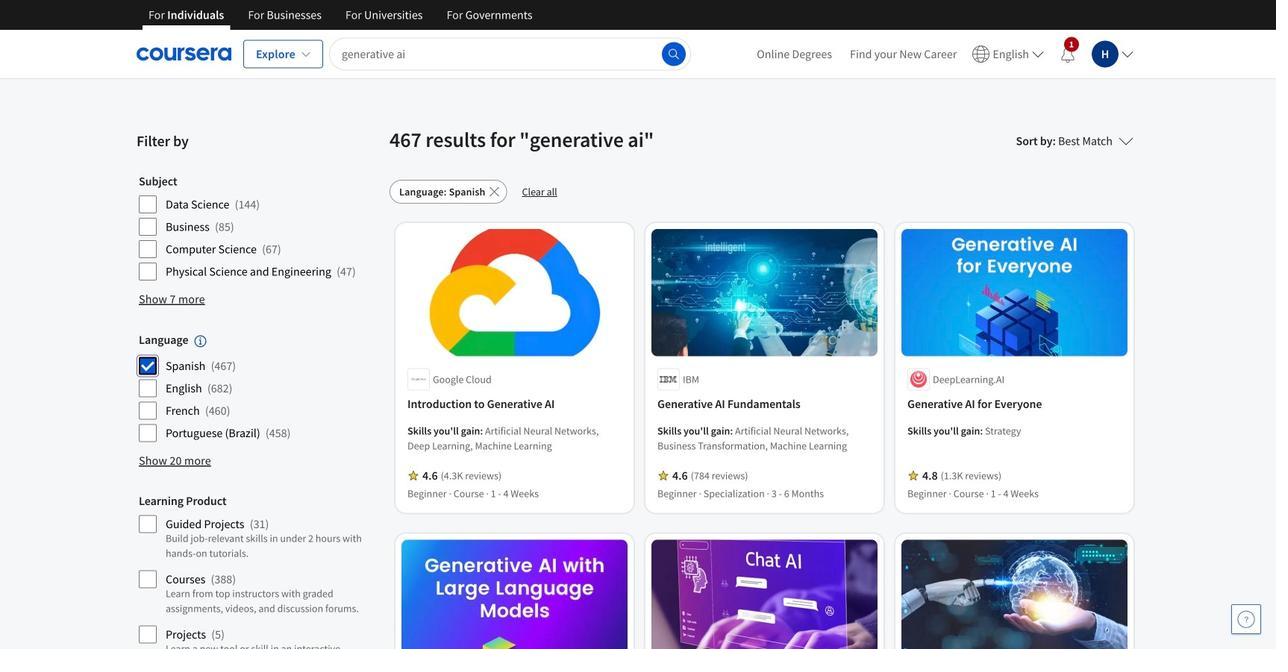 Task type: describe. For each thing, give the bounding box(es) containing it.
1 group from the top
[[139, 174, 363, 284]]

2 (4.6 stars) element from the left
[[673, 469, 688, 483]]

banner navigation
[[137, 0, 545, 30]]

3 group from the top
[[139, 494, 363, 650]]

coursera image
[[137, 42, 231, 66]]

help center image
[[1238, 611, 1256, 629]]

1 (4.6 stars) element from the left
[[423, 469, 438, 483]]

information about this filter group image
[[195, 335, 206, 347]]



Task type: vqa. For each thing, say whether or not it's contained in the screenshot.
(4.6 STARS) ELEMENT
yes



Task type: locate. For each thing, give the bounding box(es) containing it.
2 group from the top
[[139, 332, 363, 446]]

(4.8 stars) element
[[923, 469, 938, 483]]

group
[[139, 174, 363, 284], [139, 332, 363, 446], [139, 494, 363, 650]]

(4.6 stars) element
[[423, 469, 438, 483], [673, 469, 688, 483]]

0 vertical spatial group
[[139, 174, 363, 284]]

None search field
[[329, 38, 691, 71]]

2 vertical spatial group
[[139, 494, 363, 650]]

0 horizontal spatial (4.6 stars) element
[[423, 469, 438, 483]]

menu
[[748, 30, 1140, 78]]

1 horizontal spatial (4.6 stars) element
[[673, 469, 688, 483]]

1 vertical spatial group
[[139, 332, 363, 446]]

What do you want to learn? text field
[[329, 38, 691, 71]]



